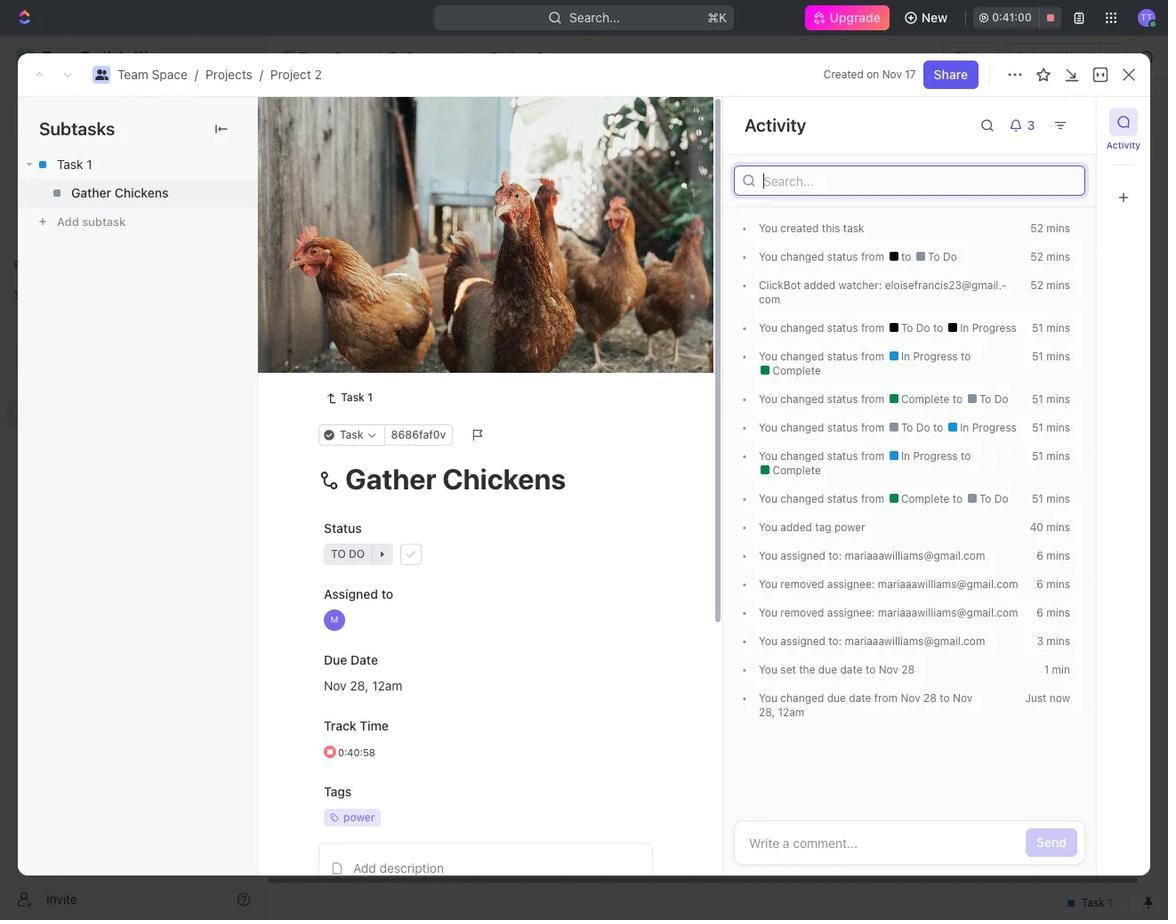 Task type: vqa. For each thing, say whether or not it's contained in the screenshot.


Task type: locate. For each thing, give the bounding box(es) containing it.
inbox
[[43, 123, 74, 138]]

1 horizontal spatial 3
[[1037, 635, 1044, 648]]

6 status from the top
[[827, 449, 858, 463]]

1 vertical spatial 12
[[778, 706, 790, 719]]

0 vertical spatial you removed assignee: mariaaawilliams@gmail.com
[[759, 578, 1019, 591]]

1 vertical spatial removed
[[781, 606, 825, 619]]

0 vertical spatial 3
[[1028, 117, 1035, 133]]

51 mins
[[1032, 321, 1071, 335], [1032, 350, 1071, 363], [1032, 393, 1071, 406], [1032, 421, 1071, 434], [1032, 449, 1071, 463], [1032, 492, 1071, 506]]

, down date
[[365, 678, 369, 693]]

1 assignee: from the top
[[828, 578, 875, 591]]

3 mins from the top
[[1047, 279, 1071, 292]]

assigned down you added tag power
[[781, 549, 826, 562]]

you
[[759, 222, 778, 235], [759, 250, 778, 263], [759, 321, 778, 335], [759, 350, 778, 363], [759, 393, 778, 406], [759, 421, 778, 434], [759, 449, 778, 463], [759, 492, 778, 506], [759, 521, 778, 534], [759, 549, 778, 562], [759, 578, 778, 591], [759, 606, 778, 619], [759, 635, 778, 648], [759, 663, 778, 676], [759, 692, 778, 705]]

1 horizontal spatial project 2 link
[[469, 46, 548, 68]]

3 6 from the top
[[1037, 606, 1044, 619]]

removed down you added tag power
[[781, 578, 825, 591]]

0 vertical spatial removed
[[781, 578, 825, 591]]

1 vertical spatial 6 mins
[[1037, 578, 1071, 591]]

1 horizontal spatial ,
[[772, 706, 775, 719]]

share down new button
[[954, 49, 988, 64]]

task 1
[[57, 157, 92, 172], [359, 309, 395, 324], [341, 391, 373, 404]]

1 vertical spatial added
[[781, 521, 813, 534]]

Search tasks... text field
[[950, 202, 1126, 229]]

space
[[333, 49, 369, 64], [152, 67, 188, 82]]

3 52 from the top
[[1031, 279, 1044, 292]]

0 horizontal spatial team space link
[[117, 67, 188, 82]]

0 vertical spatial user group image
[[95, 69, 108, 80]]

share right 17
[[934, 67, 968, 82]]

add task button up customize
[[1029, 108, 1105, 136]]

3 status from the top
[[827, 350, 858, 363]]

task 1 up dashboards
[[57, 157, 92, 172]]

project
[[491, 49, 533, 64], [270, 67, 311, 82], [309, 106, 389, 135]]

task 1 link
[[18, 150, 257, 179], [319, 387, 380, 409]]

hide inside dropdown button
[[958, 164, 985, 179]]

to
[[902, 250, 915, 263], [928, 250, 940, 263], [902, 321, 914, 335], [934, 321, 947, 335], [961, 350, 971, 363], [953, 393, 966, 406], [980, 393, 992, 406], [330, 421, 345, 434], [902, 421, 914, 434], [934, 421, 947, 434], [961, 449, 971, 463], [953, 492, 966, 506], [980, 492, 992, 506], [331, 548, 346, 561], [382, 587, 393, 602], [866, 663, 876, 676], [940, 692, 950, 705]]

1 vertical spatial activity
[[1107, 140, 1141, 150]]

0:41:00 button
[[974, 7, 1062, 28]]

0 vertical spatial task 1
[[57, 157, 92, 172]]

added right clickbot
[[804, 279, 836, 292]]

3 52 mins from the top
[[1031, 279, 1071, 292]]

space inside the team space link
[[333, 49, 369, 64]]

0 vertical spatial date
[[841, 663, 863, 676]]

1 vertical spatial team
[[117, 67, 148, 82]]

1 horizontal spatial 12
[[778, 706, 790, 719]]

changed due date from nov 28 to
[[778, 692, 953, 705]]

created on nov 17
[[824, 68, 916, 81]]

task 1 up task 2
[[359, 309, 395, 324]]

0 horizontal spatial team
[[117, 67, 148, 82]]

3 changed from the top
[[781, 350, 824, 363]]

date
[[841, 663, 863, 676], [849, 692, 872, 705]]

0 horizontal spatial user group image
[[18, 349, 32, 360]]

upgrade
[[830, 10, 881, 25]]

user group image
[[95, 69, 108, 80], [18, 349, 32, 360]]

2 removed from the top
[[781, 606, 825, 619]]

1 horizontal spatial task 1 link
[[319, 387, 380, 409]]

add
[[1040, 114, 1064, 129], [57, 214, 79, 229], [478, 251, 499, 264], [359, 371, 382, 386], [353, 861, 376, 876]]

user group image up home 'link'
[[95, 69, 108, 80]]

0 horizontal spatial power
[[344, 811, 375, 824]]

1 horizontal spatial team
[[299, 49, 330, 64]]

8 changed from the top
[[781, 692, 824, 705]]

automations
[[1016, 49, 1090, 64]]

space right user group icon
[[333, 49, 369, 64]]

2 6 from the top
[[1037, 578, 1044, 591]]

automations button
[[1007, 44, 1099, 70]]

11 you from the top
[[759, 578, 778, 591]]

0 vertical spatial assignee:
[[828, 578, 875, 591]]

1 52 from the top
[[1031, 222, 1044, 235]]

13 you from the top
[[759, 635, 778, 648]]

spaces
[[14, 288, 52, 302]]

do inside the "to do" dropdown button
[[349, 548, 365, 561]]

user group image down spaces
[[18, 349, 32, 360]]

1 changed status from from the top
[[778, 250, 888, 263]]

table
[[540, 164, 572, 179]]

1 horizontal spatial am
[[790, 706, 805, 719]]

3 for 3 mins
[[1037, 635, 1044, 648]]

to: down tag
[[829, 549, 842, 562]]

team up home 'link'
[[117, 67, 148, 82]]

0 vertical spatial share
[[954, 49, 988, 64]]

1 horizontal spatial projects
[[407, 49, 454, 64]]

1 vertical spatial ,
[[772, 706, 775, 719]]

task inside dropdown button
[[340, 428, 364, 442]]

6 51 mins from the top
[[1032, 492, 1071, 506]]

added left tag
[[781, 521, 813, 534]]

0 vertical spatial activity
[[745, 115, 807, 135]]

subtasks
[[39, 118, 115, 139]]

am up "time"
[[385, 678, 403, 693]]

to do
[[925, 250, 957, 263], [899, 321, 934, 335], [977, 393, 1009, 406], [330, 421, 364, 434], [899, 421, 934, 434], [977, 492, 1009, 506], [331, 548, 365, 561]]

Search... text field
[[764, 167, 1085, 194]]

12 down date
[[372, 678, 385, 693]]

2 vertical spatial 52
[[1031, 279, 1044, 292]]

3 6 mins from the top
[[1037, 606, 1071, 619]]

2 to: from the top
[[829, 635, 842, 648]]

gantt
[[604, 164, 637, 179]]

this
[[822, 222, 841, 235]]

,
[[365, 678, 369, 693], [772, 706, 775, 719]]

hide
[[958, 164, 985, 179], [916, 208, 939, 222]]

4 51 from the top
[[1032, 421, 1044, 434]]

0 vertical spatial project
[[491, 49, 533, 64]]

/
[[377, 49, 381, 64], [462, 49, 465, 64], [195, 67, 198, 82], [260, 67, 263, 82]]

0 vertical spatial team
[[299, 49, 330, 64]]

add description
[[353, 861, 444, 876]]

reposition
[[476, 344, 538, 359]]

2 assignee: from the top
[[828, 606, 875, 619]]

3 inside dropdown button
[[1028, 117, 1035, 133]]

tt
[[1141, 12, 1153, 23]]

gather chickens link
[[18, 179, 257, 207]]

14 mins from the top
[[1047, 635, 1071, 648]]

0 horizontal spatial add task
[[359, 371, 411, 386]]

complete
[[770, 364, 821, 377], [899, 393, 953, 406], [770, 464, 821, 477], [899, 492, 953, 506]]

12 you from the top
[[759, 606, 778, 619]]

, down the you set the due date to nov 28
[[772, 706, 775, 719]]

1 inside task sidebar content section
[[1045, 663, 1050, 676]]

1 vertical spatial share
[[934, 67, 968, 82]]

date down the you set the due date to nov 28
[[849, 692, 872, 705]]

task
[[844, 222, 865, 235]]

1 min
[[1045, 663, 1071, 676]]

1 vertical spatial 52
[[1031, 250, 1044, 263]]

task 1 link up task dropdown button on the left top of page
[[319, 387, 380, 409]]

0 vertical spatial space
[[333, 49, 369, 64]]

table link
[[536, 160, 572, 185]]

add task down 'calendar'
[[478, 251, 525, 264]]

1 horizontal spatial add task button
[[457, 247, 532, 269]]

you removed assignee: mariaaawilliams@gmail.com down tag
[[759, 578, 1019, 591]]

you assigned to: mariaaawilliams@gmail.com for 6 mins
[[759, 549, 986, 562]]

1 to: from the top
[[829, 549, 842, 562]]

progress
[[344, 251, 402, 264], [973, 321, 1017, 335], [914, 350, 958, 363], [973, 421, 1017, 434], [914, 449, 958, 463]]

2 status from the top
[[827, 321, 858, 335]]

add down dashboards
[[57, 214, 79, 229]]

on
[[867, 68, 880, 81]]

1 vertical spatial am
[[790, 706, 805, 719]]

2 vertical spatial add task
[[359, 371, 411, 386]]

task sidebar content section
[[719, 97, 1097, 876]]

mins
[[1047, 222, 1071, 235], [1047, 250, 1071, 263], [1047, 279, 1071, 292], [1047, 321, 1071, 335], [1047, 350, 1071, 363], [1047, 393, 1071, 406], [1047, 421, 1071, 434], [1047, 449, 1071, 463], [1047, 492, 1071, 506], [1047, 521, 1071, 534], [1047, 549, 1071, 562], [1047, 578, 1071, 591], [1047, 606, 1071, 619], [1047, 635, 1071, 648]]

activity
[[745, 115, 807, 135], [1107, 140, 1141, 150]]

1 6 from the top
[[1037, 549, 1044, 562]]

2 horizontal spatial add task
[[1040, 114, 1094, 129]]

add task button down calendar 'link' at the top of the page
[[457, 247, 532, 269]]

8686faf0v button
[[384, 425, 453, 446]]

5 mins from the top
[[1047, 350, 1071, 363]]

space up home 'link'
[[152, 67, 188, 82]]

0 horizontal spatial ,
[[365, 678, 369, 693]]

2 you assigned to: mariaaawilliams@gmail.com from the top
[[759, 635, 986, 648]]

date up changed due date from nov 28 to
[[841, 663, 863, 676]]

1 vertical spatial add task
[[478, 251, 525, 264]]

assigned up the
[[781, 635, 826, 648]]

to: up the you set the due date to nov 28
[[829, 635, 842, 648]]

1 assigned from the top
[[781, 549, 826, 562]]

time
[[360, 718, 389, 734]]

tree
[[7, 310, 258, 550]]

1 vertical spatial project
[[270, 67, 311, 82]]

am down set
[[790, 706, 805, 719]]

1 removed from the top
[[781, 578, 825, 591]]

0 horizontal spatial add task button
[[351, 368, 418, 390]]

you assigned to: mariaaawilliams@gmail.com down tag
[[759, 549, 986, 562]]

1 vertical spatial power
[[344, 811, 375, 824]]

changed
[[781, 250, 824, 263], [781, 321, 824, 335], [781, 350, 824, 363], [781, 393, 824, 406], [781, 421, 824, 434], [781, 449, 824, 463], [781, 492, 824, 506], [781, 692, 824, 705]]

projects inside projects "link"
[[407, 49, 454, 64]]

clickbot
[[759, 279, 801, 292]]

28 inside the nov 28
[[759, 706, 772, 719]]

1 vertical spatial you removed assignee: mariaaawilliams@gmail.com
[[759, 606, 1019, 619]]

add subtask button
[[18, 207, 257, 236]]

hide right search
[[958, 164, 985, 179]]

you removed assignee: mariaaawilliams@gmail.com up the you set the due date to nov 28
[[759, 606, 1019, 619]]

1 horizontal spatial add task
[[478, 251, 525, 264]]

0 horizontal spatial project 2
[[309, 106, 415, 135]]

0 vertical spatial 1 button
[[398, 308, 423, 326]]

to:
[[829, 549, 842, 562], [829, 635, 842, 648]]

assignee:
[[828, 578, 875, 591], [828, 606, 875, 619]]

3 up customize button
[[1028, 117, 1035, 133]]

14 you from the top
[[759, 663, 778, 676]]

the
[[799, 663, 816, 676]]

12 down set
[[778, 706, 790, 719]]

2 52 from the top
[[1031, 250, 1044, 263]]

1 vertical spatial space
[[152, 67, 188, 82]]

from
[[861, 250, 885, 263], [861, 321, 885, 335], [861, 350, 885, 363], [861, 393, 885, 406], [861, 421, 885, 434], [861, 449, 885, 463], [861, 492, 885, 506], [875, 692, 898, 705]]

0 vertical spatial 52
[[1031, 222, 1044, 235]]

due
[[819, 663, 838, 676], [827, 692, 846, 705]]

com
[[759, 279, 1007, 306]]

1 vertical spatial 3
[[1037, 635, 1044, 648]]

1 vertical spatial user group image
[[18, 349, 32, 360]]

activity inside 'task sidebar navigation' tab list
[[1107, 140, 1141, 150]]

0 horizontal spatial 12
[[372, 678, 385, 693]]

assignee: down tag
[[828, 578, 875, 591]]

nov up changed due date from nov 28 to
[[879, 663, 899, 676]]

6
[[1037, 549, 1044, 562], [1037, 578, 1044, 591], [1037, 606, 1044, 619]]

5 changed from the top
[[781, 421, 824, 434]]

0 vertical spatial power
[[835, 521, 866, 534]]

2 assigned from the top
[[781, 635, 826, 648]]

hide down search... text field
[[916, 208, 939, 222]]

nov left 17
[[883, 68, 902, 81]]

1 button for 1
[[398, 308, 423, 326]]

0 vertical spatial projects
[[407, 49, 454, 64]]

task 1 up task dropdown button on the left top of page
[[341, 391, 373, 404]]

2 vertical spatial task 1
[[341, 391, 373, 404]]

1 vertical spatial due
[[827, 692, 846, 705]]

0 vertical spatial task 1 link
[[18, 150, 257, 179]]

2 51 from the top
[[1032, 350, 1044, 363]]

12 inside task sidebar content section
[[778, 706, 790, 719]]

add left description
[[353, 861, 376, 876]]

customize
[[1017, 164, 1080, 179]]

1 horizontal spatial project 2
[[491, 49, 544, 64]]

0 vertical spatial hide
[[958, 164, 985, 179]]

1 button for 2
[[400, 339, 425, 357]]

1 you assigned to: mariaaawilliams@gmail.com from the top
[[759, 549, 986, 562]]

0 vertical spatial add task button
[[1029, 108, 1105, 136]]

add task button
[[1029, 108, 1105, 136], [457, 247, 532, 269], [351, 368, 418, 390]]

1 vertical spatial project 2
[[309, 106, 415, 135]]

1 vertical spatial assigned
[[781, 635, 826, 648]]

nov left just
[[953, 692, 973, 705]]

1 horizontal spatial user group image
[[95, 69, 108, 80]]

6 51 from the top
[[1032, 492, 1044, 506]]

team right user group icon
[[299, 49, 330, 64]]

2 52 mins from the top
[[1031, 250, 1071, 263]]

nov inside the nov 28
[[953, 692, 973, 705]]

removed up the
[[781, 606, 825, 619]]

1 vertical spatial 52 mins
[[1031, 250, 1071, 263]]

6 mins from the top
[[1047, 393, 1071, 406]]

task 1 link up the chickens
[[18, 150, 257, 179]]

you set the due date to nov 28
[[759, 663, 915, 676]]

1 horizontal spatial space
[[333, 49, 369, 64]]

13 mins from the top
[[1047, 606, 1071, 619]]

tree inside sidebar navigation
[[7, 310, 258, 550]]

tag
[[816, 521, 832, 534]]

you assigned to: mariaaawilliams@gmail.com for 3 mins
[[759, 635, 986, 648]]

description
[[380, 861, 444, 876]]

add task button down task 2
[[351, 368, 418, 390]]

power down "tags"
[[344, 811, 375, 824]]

9 you from the top
[[759, 521, 778, 534]]

you removed assignee: mariaaawilliams@gmail.com
[[759, 578, 1019, 591], [759, 606, 1019, 619]]

nov 28 , 12 am
[[324, 678, 403, 693]]

52
[[1031, 222, 1044, 235], [1031, 250, 1044, 263], [1031, 279, 1044, 292]]

0 vertical spatial project 2
[[491, 49, 544, 64]]

due date
[[324, 653, 378, 668]]

task sidebar navigation tab list
[[1105, 108, 1144, 212]]

created
[[824, 68, 864, 81]]

due right the
[[819, 663, 838, 676]]

mariaaawilliams@gmail.com
[[845, 549, 986, 562], [878, 578, 1019, 591], [878, 606, 1019, 619], [845, 635, 986, 648]]

12
[[372, 678, 385, 693], [778, 706, 790, 719]]

52 mins for added watcher:
[[1031, 279, 1071, 292]]

assignee: up the you set the due date to nov 28
[[828, 606, 875, 619]]

space for team space
[[333, 49, 369, 64]]

0 horizontal spatial hide
[[916, 208, 939, 222]]

5 status from the top
[[827, 421, 858, 434]]

you assigned to: mariaaawilliams@gmail.com up the you set the due date to nov 28
[[759, 635, 986, 648]]

2 changed from the top
[[781, 321, 824, 335]]

assignees button
[[714, 205, 794, 226]]

1 vertical spatial task 1 link
[[319, 387, 380, 409]]

2 mins from the top
[[1047, 250, 1071, 263]]

1 vertical spatial 6
[[1037, 578, 1044, 591]]

0 horizontal spatial space
[[152, 67, 188, 82]]

17
[[905, 68, 916, 81]]

3 up just
[[1037, 635, 1044, 648]]

just
[[1026, 692, 1047, 705]]

0 vertical spatial 6
[[1037, 549, 1044, 562]]

2 vertical spatial 52 mins
[[1031, 279, 1071, 292]]

projects
[[407, 49, 454, 64], [206, 67, 253, 82]]

power right tag
[[835, 521, 866, 534]]

2 vertical spatial 6
[[1037, 606, 1044, 619]]

1 vertical spatial you assigned to: mariaaawilliams@gmail.com
[[759, 635, 986, 648]]

1 vertical spatial projects
[[206, 67, 253, 82]]

status
[[324, 521, 362, 536]]

add task up customize
[[1040, 114, 1094, 129]]

52 mins for changed status from
[[1031, 250, 1071, 263]]

1 vertical spatial to:
[[829, 635, 842, 648]]

upgrade link
[[805, 5, 890, 30]]

2 vertical spatial 6 mins
[[1037, 606, 1071, 619]]

track
[[324, 718, 357, 734]]

assignees
[[736, 208, 789, 222]]

assigned to
[[324, 587, 393, 602]]

0 vertical spatial to:
[[829, 549, 842, 562]]

1 vertical spatial assignee:
[[828, 606, 875, 619]]

0 vertical spatial you assigned to: mariaaawilliams@gmail.com
[[759, 549, 986, 562]]

0 horizontal spatial 3
[[1028, 117, 1035, 133]]

6 changed from the top
[[781, 449, 824, 463]]

am inside task sidebar content section
[[790, 706, 805, 719]]

add task down task 2
[[359, 371, 411, 386]]

created
[[781, 222, 819, 235]]

due down the you set the due date to nov 28
[[827, 692, 846, 705]]

team space / projects / project 2
[[117, 67, 322, 82]]

1 horizontal spatial hide
[[958, 164, 985, 179]]

am
[[385, 678, 403, 693], [790, 706, 805, 719]]

assigned
[[324, 587, 378, 602]]

12 mins from the top
[[1047, 578, 1071, 591]]

eloisefrancis23@gmail.
[[885, 279, 1007, 292]]

0 vertical spatial 6 mins
[[1037, 549, 1071, 562]]

4 mins from the top
[[1047, 321, 1071, 335]]

calendar link
[[451, 160, 507, 185]]

1 vertical spatial hide
[[916, 208, 939, 222]]



Task type: describe. For each thing, give the bounding box(es) containing it.
nov down the you set the due date to nov 28
[[901, 692, 921, 705]]

2 you from the top
[[759, 250, 778, 263]]

nov 28
[[759, 692, 973, 719]]

min
[[1053, 663, 1071, 676]]

list link
[[396, 160, 421, 185]]

favorites
[[14, 258, 61, 271]]

4 status from the top
[[827, 393, 858, 406]]

change
[[561, 344, 606, 359]]

docs link
[[7, 147, 258, 175]]

team space
[[299, 49, 369, 64]]

11 mins from the top
[[1047, 549, 1071, 562]]

now
[[1050, 692, 1071, 705]]

⌘k
[[708, 10, 727, 25]]

1 status from the top
[[827, 250, 858, 263]]

to: for 3 mins
[[829, 635, 842, 648]]

add up customize
[[1040, 114, 1064, 129]]

to do button
[[319, 539, 653, 571]]

to do inside dropdown button
[[331, 548, 365, 561]]

52 for added watcher:
[[1031, 279, 1044, 292]]

search...
[[570, 10, 620, 25]]

gantt link
[[601, 160, 637, 185]]

0 horizontal spatial projects link
[[206, 67, 253, 82]]

dashboards
[[43, 183, 112, 198]]

docs
[[43, 153, 72, 168]]

1 mins from the top
[[1047, 222, 1071, 235]]

reposition button
[[465, 337, 550, 366]]

0 vertical spatial add task
[[1040, 114, 1094, 129]]

2 vertical spatial project
[[309, 106, 389, 135]]

1 you from the top
[[759, 222, 778, 235]]

board
[[332, 164, 367, 179]]

subtask
[[82, 214, 126, 229]]

to: for 6 mins
[[829, 549, 842, 562]]

4 changed status from from the top
[[778, 393, 888, 406]]

15 you from the top
[[759, 692, 778, 705]]

m button
[[319, 604, 653, 637]]

1 51 from the top
[[1032, 321, 1044, 335]]

7 status from the top
[[827, 492, 858, 506]]

0 vertical spatial due
[[819, 663, 838, 676]]

3 you from the top
[[759, 321, 778, 335]]

watcher:
[[839, 279, 882, 292]]

tt button
[[1133, 4, 1161, 32]]

user group image inside tree
[[18, 349, 32, 360]]

6 changed status from from the top
[[778, 449, 888, 463]]

home link
[[7, 86, 258, 115]]

40
[[1030, 521, 1044, 534]]

7 you from the top
[[759, 449, 778, 463]]

track time
[[324, 718, 389, 734]]

share for share button below new
[[954, 49, 988, 64]]

8686faf0v
[[391, 428, 446, 442]]

3 mins
[[1037, 635, 1071, 648]]

just now
[[1026, 692, 1071, 705]]

Edit task name text field
[[319, 462, 653, 496]]

0:40:58
[[338, 746, 376, 758]]

eloisefrancis23@gmail. com
[[759, 279, 1007, 306]]

you added tag power
[[759, 521, 866, 534]]

8 you from the top
[[759, 492, 778, 506]]

, 12 am
[[772, 706, 805, 719]]

1 changed from the top
[[781, 250, 824, 263]]

10 you from the top
[[759, 549, 778, 562]]

40 mins
[[1030, 521, 1071, 534]]

search button
[[863, 160, 933, 185]]

team for team space
[[299, 49, 330, 64]]

2 6 mins from the top
[[1037, 578, 1071, 591]]

add down calendar 'link' at the top of the page
[[478, 251, 499, 264]]

assigned for 6 mins
[[781, 549, 826, 562]]

add description button
[[325, 855, 647, 883]]

list
[[400, 164, 421, 179]]

hide button
[[908, 205, 947, 226]]

assigned for 3 mins
[[781, 635, 826, 648]]

3 changed status from from the top
[[778, 350, 888, 363]]

favorites button
[[7, 255, 68, 276]]

0:40:58 button
[[319, 736, 653, 768]]

5 51 mins from the top
[[1032, 449, 1071, 463]]

4 51 mins from the top
[[1032, 421, 1071, 434]]

2 horizontal spatial add task button
[[1029, 108, 1105, 136]]

1 52 mins from the top
[[1031, 222, 1071, 235]]

change cover button
[[550, 337, 652, 366]]

, inside task sidebar content section
[[772, 706, 775, 719]]

new
[[922, 10, 948, 25]]

customize button
[[994, 160, 1085, 185]]

add inside add description button
[[353, 861, 376, 876]]

0 horizontal spatial projects
[[206, 67, 253, 82]]

4 changed from the top
[[781, 393, 824, 406]]

1 vertical spatial date
[[849, 692, 872, 705]]

m
[[331, 615, 339, 625]]

0:41:00
[[993, 11, 1032, 24]]

2 vertical spatial add task button
[[351, 368, 418, 390]]

add inside add subtask 'button'
[[57, 214, 79, 229]]

7 changed from the top
[[781, 492, 824, 506]]

task button
[[319, 425, 385, 446]]

7 changed status from from the top
[[778, 492, 888, 506]]

space for team space / projects / project 2
[[152, 67, 188, 82]]

you created this task
[[759, 222, 865, 235]]

power inside tags power
[[344, 811, 375, 824]]

invite
[[46, 891, 77, 906]]

gather chickens
[[71, 185, 169, 200]]

1 horizontal spatial team space link
[[277, 46, 374, 68]]

add down task 2
[[359, 371, 382, 386]]

2 changed status from from the top
[[778, 321, 888, 335]]

1 6 mins from the top
[[1037, 549, 1071, 562]]

5 you from the top
[[759, 393, 778, 406]]

to inside dropdown button
[[331, 548, 346, 561]]

2 you removed assignee: mariaaawilliams@gmail.com from the top
[[759, 606, 1019, 619]]

3 for 3
[[1028, 117, 1035, 133]]

added watcher:
[[801, 279, 885, 292]]

hide button
[[936, 160, 990, 185]]

home
[[43, 93, 77, 108]]

9 mins from the top
[[1047, 492, 1071, 506]]

hide inside button
[[916, 208, 939, 222]]

cover
[[609, 344, 642, 359]]

4 you from the top
[[759, 350, 778, 363]]

sidebar navigation
[[0, 36, 266, 920]]

change cover button
[[550, 337, 652, 366]]

10 mins from the top
[[1047, 521, 1071, 534]]

1 horizontal spatial projects link
[[384, 46, 458, 68]]

calendar
[[454, 164, 507, 179]]

1 vertical spatial add task button
[[457, 247, 532, 269]]

inbox link
[[7, 117, 258, 145]]

tags power
[[324, 784, 375, 824]]

activity inside task sidebar content section
[[745, 115, 807, 135]]

share button down new
[[944, 43, 999, 71]]

1 you removed assignee: mariaaawilliams@gmail.com from the top
[[759, 578, 1019, 591]]

chickens
[[115, 185, 169, 200]]

8 mins from the top
[[1047, 449, 1071, 463]]

1 vertical spatial task 1
[[359, 309, 395, 324]]

6 you from the top
[[759, 421, 778, 434]]

3 button
[[1002, 111, 1047, 140]]

task 2
[[359, 340, 397, 356]]

0 vertical spatial am
[[385, 678, 403, 693]]

send
[[1037, 835, 1067, 850]]

0 horizontal spatial task 1 link
[[18, 150, 257, 179]]

set
[[781, 663, 796, 676]]

0 vertical spatial added
[[804, 279, 836, 292]]

7 mins from the top
[[1047, 421, 1071, 434]]

user group image
[[283, 53, 294, 61]]

0 horizontal spatial project 2 link
[[270, 67, 322, 82]]

1 51 mins from the top
[[1032, 321, 1071, 335]]

due
[[324, 653, 347, 668]]

share for share button to the right of 17
[[934, 67, 968, 82]]

5 51 from the top
[[1032, 449, 1044, 463]]

gather
[[71, 185, 111, 200]]

power inside task sidebar content section
[[835, 521, 866, 534]]

add subtask
[[57, 214, 126, 229]]

5 changed status from from the top
[[778, 421, 888, 434]]

2 51 mins from the top
[[1032, 350, 1071, 363]]

52 for changed status from
[[1031, 250, 1044, 263]]

team for team space / projects / project 2
[[117, 67, 148, 82]]

3 51 from the top
[[1032, 393, 1044, 406]]

date
[[351, 653, 378, 668]]

3 51 mins from the top
[[1032, 393, 1071, 406]]

nov down due
[[324, 678, 347, 693]]

share button right 17
[[924, 61, 979, 89]]

0 vertical spatial ,
[[365, 678, 369, 693]]



